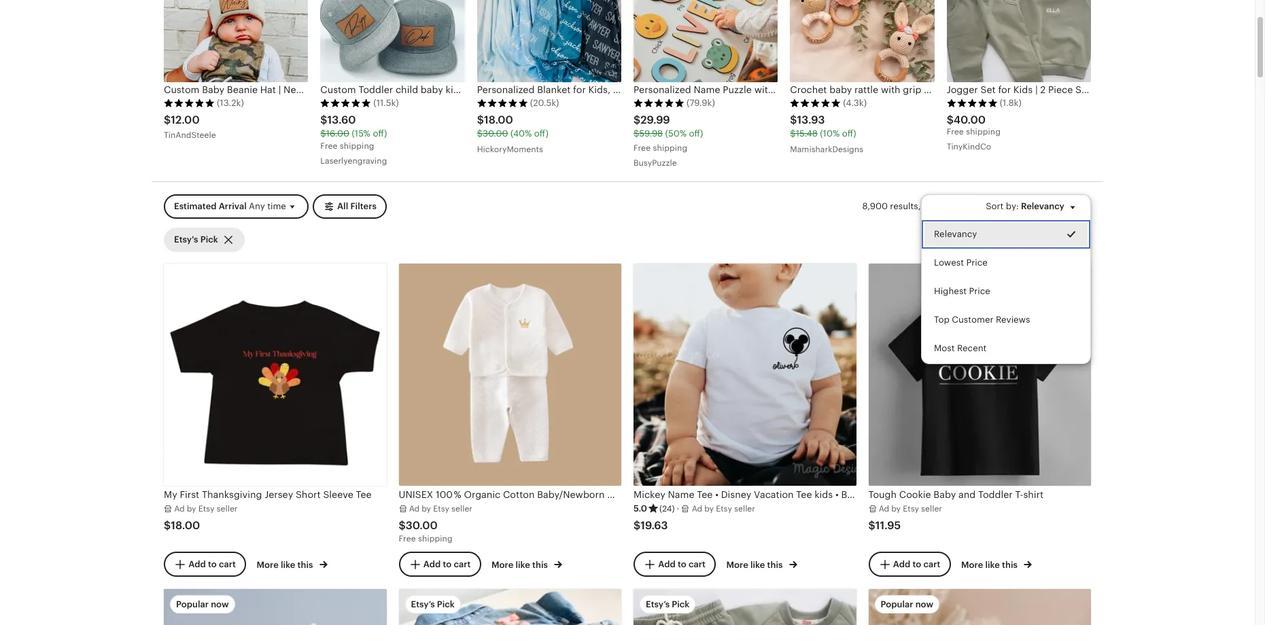 Task type: locate. For each thing, give the bounding box(es) containing it.
2 more from the left
[[492, 560, 514, 571]]

shipping down (15%
[[340, 142, 374, 151]]

5 out of 5 stars image for 29.99
[[634, 98, 685, 108]]

etsy
[[198, 505, 215, 514], [433, 505, 449, 514], [716, 505, 732, 514], [903, 505, 919, 514]]

8,900
[[863, 201, 888, 211]]

2 popular now from the left
[[881, 600, 934, 610]]

add down '$ 30.00 free shipping'
[[423, 560, 441, 570]]

18.00 for $ 18.00 $ 30.00 (40% off) hickorymoments
[[484, 114, 513, 127]]

arrival
[[219, 202, 247, 212]]

a d b y etsy seller down 'cookie'
[[879, 505, 943, 514]]

(20.5k)
[[530, 98, 559, 108]]

add for 11.95
[[893, 560, 911, 570]]

1 this from the left
[[298, 560, 313, 571]]

seller down thanksgiving
[[217, 505, 238, 514]]

1 horizontal spatial with
[[923, 201, 941, 211]]

1 vertical spatial price
[[969, 286, 991, 297]]

now for personalized wooden handmade music box,valentine music box,wooden horse musical carousel,horse music box, musical carousel,heirloom carousel image
[[211, 600, 229, 610]]

1 etsy from the left
[[198, 505, 215, 514]]

now
[[211, 600, 229, 610], [916, 600, 934, 610]]

more like this for 11.95
[[962, 560, 1020, 571]]

add to cart button down '$ 18.00' in the left of the page
[[164, 553, 246, 577]]

0 horizontal spatial relevancy
[[934, 229, 977, 239]]

to
[[208, 560, 217, 570], [443, 560, 452, 570], [678, 560, 687, 570], [913, 560, 922, 570]]

1 horizontal spatial jogger set for kids | 2 piece sweatshirt set name centered | track suit for toddlers | gender neutral gift image
[[947, 0, 1091, 83]]

seller down %
[[452, 505, 473, 514]]

more for 19.63
[[727, 560, 749, 571]]

1 popular now from the left
[[176, 600, 229, 610]]

y down unisex
[[427, 505, 431, 514]]

more like this link up personalized jean jacket, baby denim jacket, baby name jacket, toddler jean jacket with name, toddler name jacket, girls jean jacket image
[[492, 558, 562, 572]]

3 more like this from the left
[[727, 560, 785, 571]]

etsy down 'cookie'
[[903, 505, 919, 514]]

3 off) from the left
[[689, 129, 703, 139]]

add down 11.95 in the right bottom of the page
[[893, 560, 911, 570]]

y right ·
[[710, 505, 714, 514]]

to for 18.00
[[208, 560, 217, 570]]

2 now from the left
[[916, 600, 934, 610]]

jersey
[[265, 490, 293, 501]]

3 cart from the left
[[689, 560, 706, 570]]

1 etsy's pick link from the left
[[399, 590, 622, 626]]

a d b y etsy seller down first
[[174, 505, 238, 514]]

$
[[164, 114, 171, 127], [321, 114, 327, 127], [477, 114, 484, 127], [634, 114, 641, 127], [790, 114, 797, 127], [947, 114, 954, 127], [321, 129, 326, 139], [477, 129, 483, 139], [634, 129, 639, 139], [790, 129, 796, 139], [164, 519, 171, 532], [399, 519, 406, 532], [634, 519, 641, 532], [869, 519, 876, 532]]

more like this for 19.63
[[727, 560, 785, 571]]

more for 11.95
[[962, 560, 984, 571]]

30.00
[[483, 129, 508, 139], [406, 519, 438, 532]]

11.95
[[876, 519, 901, 532]]

0 horizontal spatial etsy's
[[411, 600, 435, 610]]

highest price link
[[922, 278, 1091, 306]]

a d b y etsy seller for 11.95
[[879, 505, 943, 514]]

0 horizontal spatial popular
[[176, 600, 209, 610]]

3 etsy from the left
[[716, 505, 732, 514]]

18.00 down first
[[171, 519, 200, 532]]

more up personalized wooden handmade music box,valentine music box,wooden horse musical carousel,horse music box, musical carousel,heirloom carousel image
[[257, 560, 279, 571]]

5 out of 5 stars image
[[164, 98, 215, 108], [321, 98, 372, 108], [477, 98, 528, 108], [634, 98, 685, 108], [790, 98, 841, 108], [947, 98, 998, 108]]

to for 11.95
[[913, 560, 922, 570]]

unisex 100 % organic cotton baby/newborn clothing gift set
[[399, 490, 684, 501]]

cart
[[219, 560, 236, 570], [454, 560, 471, 570], [689, 560, 706, 570], [924, 560, 941, 570]]

2 horizontal spatial pick
[[672, 600, 690, 610]]

hickorymoments
[[477, 145, 543, 154]]

like for $ 19.63
[[751, 560, 765, 571]]

$ for $ 12.00 tinandsteele
[[164, 114, 171, 127]]

1 horizontal spatial 30.00
[[483, 129, 508, 139]]

b right ·
[[705, 505, 710, 514]]

0 vertical spatial jogger set for kids | 2 piece sweatshirt set name centered | track suit for toddlers | gender neutral gift image
[[947, 0, 1091, 83]]

more up personalized jean jacket, baby denim jacket, baby name jacket, toddler jean jacket with name, toddler name jacket, girls jean jacket image
[[492, 560, 514, 571]]

1 b from the left
[[187, 505, 192, 514]]

customer
[[952, 315, 994, 325]]

relevancy inside 'menu'
[[934, 229, 977, 239]]

free down 16.00
[[321, 142, 338, 151]]

a d b y etsy seller right ·
[[692, 505, 756, 514]]

price inside highest price link
[[969, 286, 991, 297]]

1 add to cart button from the left
[[164, 553, 246, 577]]

t-
[[1016, 490, 1024, 501]]

b up 11.95 in the right bottom of the page
[[892, 505, 897, 514]]

1 vertical spatial relevancy
[[934, 229, 977, 239]]

4 more like this link from the left
[[962, 558, 1032, 572]]

$ inside $ 12.00 tinandsteele
[[164, 114, 171, 127]]

0 horizontal spatial 18.00
[[171, 519, 200, 532]]

jogger set for kids | 2 piece sweatshirt set name centered | track suit for toddlers | gender neutral gift image
[[947, 0, 1091, 83], [634, 590, 857, 626]]

shipping down (50%
[[653, 144, 688, 153]]

0 horizontal spatial popular now
[[176, 600, 229, 610]]

shipping inside $ 29.99 $ 59.98 (50% off) free shipping busypuzzle
[[653, 144, 688, 153]]

$ for $ 18.00
[[164, 519, 171, 532]]

1 a d b y etsy seller from the left
[[174, 505, 238, 514]]

d down unisex
[[415, 505, 420, 514]]

more like this link for $ 18.00
[[257, 558, 328, 572]]

off) inside $ 13.60 $ 16.00 (15% off) free shipping laserlyengraving
[[373, 129, 387, 139]]

$ for $ 30.00 free shipping
[[399, 519, 406, 532]]

a down unisex
[[409, 505, 415, 514]]

add down '$ 18.00' in the left of the page
[[188, 560, 206, 570]]

1 horizontal spatial popular now link
[[869, 590, 1092, 626]]

2 a from the left
[[409, 505, 415, 514]]

results,
[[890, 201, 921, 211]]

a down tough
[[879, 505, 885, 514]]

top customer reviews link
[[922, 306, 1091, 335]]

a for 11.95
[[879, 505, 885, 514]]

2 to from the left
[[443, 560, 452, 570]]

add to cart for 30.00
[[423, 560, 471, 570]]

100
[[436, 490, 453, 501]]

2 add to cart from the left
[[423, 560, 471, 570]]

$ inside '$ 30.00 free shipping'
[[399, 519, 406, 532]]

0 horizontal spatial etsy's pick
[[411, 600, 455, 610]]

a for 30.00
[[409, 505, 415, 514]]

b down unisex
[[422, 505, 427, 514]]

1 add from the left
[[188, 560, 206, 570]]

this up the personalised musical carousel wooden - custom heirloom music box - engraved keepsake gift - baby shower - new mom - baby girl - baby boy image at bottom right
[[1002, 560, 1018, 571]]

1 horizontal spatial pick
[[437, 600, 455, 610]]

short
[[296, 490, 321, 501]]

1 cart from the left
[[219, 560, 236, 570]]

my first thanksgiving jersey short sleeve tee
[[164, 490, 372, 501]]

highest
[[934, 286, 967, 297]]

4 b from the left
[[892, 505, 897, 514]]

this up personalized wooden handmade music box,valentine music box,wooden horse musical carousel,horse music box, musical carousel,heirloom carousel image
[[298, 560, 313, 571]]

2 this from the left
[[533, 560, 548, 571]]

4 this from the left
[[1002, 560, 1018, 571]]

1 etsy's pick from the left
[[411, 600, 455, 610]]

more like this
[[257, 560, 315, 571], [492, 560, 550, 571], [727, 560, 785, 571], [962, 560, 1020, 571]]

3 a from the left
[[692, 505, 698, 514]]

unisex 100 % organic cotton baby/newborn clothing gift set image
[[399, 264, 622, 487]]

2 popular now link from the left
[[869, 590, 1092, 626]]

(11.5k)
[[374, 98, 399, 108]]

16.00
[[326, 129, 350, 139]]

$ for $ 29.99 $ 59.98 (50% off) free shipping busypuzzle
[[634, 114, 641, 127]]

cart up "product video" element
[[689, 560, 706, 570]]

with left 'grip'
[[881, 85, 901, 95]]

set
[[669, 490, 684, 501]]

mamisharkdesigns
[[790, 145, 864, 154]]

30.00 down unisex
[[406, 519, 438, 532]]

more like this up "product video" element
[[727, 560, 785, 571]]

cart up the personalised musical carousel wooden - custom heirloom music box - engraved keepsake gift - baby shower - new mom - baby girl - baby boy image at bottom right
[[924, 560, 941, 570]]

59.98
[[639, 129, 663, 139]]

5 out of 5 stars image up $ 18.00 $ 30.00 (40% off) hickorymoments
[[477, 98, 528, 108]]

this
[[298, 560, 313, 571], [533, 560, 548, 571], [768, 560, 783, 571], [1002, 560, 1018, 571]]

price
[[967, 258, 988, 268], [969, 286, 991, 297]]

1 d from the left
[[180, 505, 185, 514]]

4 add to cart button from the left
[[869, 553, 951, 577]]

4 add to cart from the left
[[893, 560, 941, 570]]

off) for 29.99
[[689, 129, 703, 139]]

personalized blanket for kids, baby - 3 sizes and 30 plus colors, custom name nursery blanket for newborn, kids, swaddle gift purple bedding image
[[477, 0, 622, 83]]

1 horizontal spatial 18.00
[[484, 114, 513, 127]]

1 popular from the left
[[176, 600, 209, 610]]

$ inside $ 40.00 free shipping tinykindco
[[947, 114, 954, 127]]

$ 29.99 $ 59.98 (50% off) free shipping busypuzzle
[[634, 114, 703, 168]]

shipping inside '$ 30.00 free shipping'
[[418, 535, 453, 544]]

etsy's pick link
[[164, 228, 245, 252]]

·
[[677, 504, 680, 514]]

$ for $ 19.63
[[634, 519, 641, 532]]

more like this link for $ 11.95
[[962, 558, 1032, 572]]

1 vertical spatial jogger set for kids | 2 piece sweatshirt set name centered | track suit for toddlers | gender neutral gift image
[[634, 590, 857, 626]]

29.99
[[641, 114, 670, 127]]

add to cart down 11.95 in the right bottom of the page
[[893, 560, 941, 570]]

1 horizontal spatial now
[[916, 600, 934, 610]]

1 vertical spatial with
[[923, 201, 941, 211]]

etsy down 100 at bottom left
[[433, 505, 449, 514]]

d down tough
[[884, 505, 890, 514]]

time
[[267, 202, 286, 212]]

like up personalized wooden handmade music box,valentine music box,wooden horse musical carousel,horse music box, musical carousel,heirloom carousel image
[[281, 560, 295, 571]]

y up 11.95 in the right bottom of the page
[[897, 505, 901, 514]]

etsy's pick
[[174, 234, 218, 245]]

2 more like this from the left
[[492, 560, 550, 571]]

2 5 out of 5 stars image from the left
[[321, 98, 372, 108]]

3 add to cart from the left
[[658, 560, 706, 570]]

add to cart button down 19.63 in the bottom of the page
[[634, 553, 716, 577]]

price inside lowest price link
[[967, 258, 988, 268]]

my first thanksgiving jersey short sleeve tee image
[[164, 264, 387, 487]]

off) inside $ 18.00 $ 30.00 (40% off) hickorymoments
[[534, 129, 549, 139]]

shipping
[[966, 127, 1001, 137], [340, 142, 374, 151], [653, 144, 688, 153], [418, 535, 453, 544]]

3 add to cart button from the left
[[634, 553, 716, 577]]

4 more like this from the left
[[962, 560, 1020, 571]]

cart for 11.95
[[924, 560, 941, 570]]

19.63
[[641, 519, 668, 532]]

etsy right ·
[[716, 505, 732, 514]]

most recent
[[934, 344, 987, 354]]

1 now from the left
[[211, 600, 229, 610]]

add to cart button for 19.63
[[634, 553, 716, 577]]

4 to from the left
[[913, 560, 922, 570]]

cart up personalized wooden handmade music box,valentine music box,wooden horse musical carousel,horse music box, musical carousel,heirloom carousel image
[[219, 560, 236, 570]]

1 horizontal spatial etsy's
[[646, 600, 670, 610]]

(13.2k)
[[217, 98, 244, 108]]

y for 11.95
[[897, 505, 901, 514]]

5 5 out of 5 stars image from the left
[[790, 98, 841, 108]]

2 cart from the left
[[454, 560, 471, 570]]

off) right (50%
[[689, 129, 703, 139]]

5 out of 5 stars image up 29.99
[[634, 98, 685, 108]]

5 out of 5 stars image down of
[[947, 98, 998, 108]]

a d b y etsy seller down 100 at bottom left
[[409, 505, 473, 514]]

$ for $ 13.93 $ 15.48 (10% off) mamisharkdesigns
[[790, 114, 797, 127]]

2 b from the left
[[422, 505, 427, 514]]

4 y from the left
[[897, 505, 901, 514]]

with
[[881, 85, 901, 95], [923, 201, 941, 211]]

4 more from the left
[[962, 560, 984, 571]]

personalized name puzzle with animals | baby, toddler, kids toys | wooden toys | baby shower | christmas gifts | first birthday girl and boy image
[[634, 0, 778, 83]]

1 more from the left
[[257, 560, 279, 571]]

etsy's pick
[[411, 600, 455, 610], [646, 600, 690, 610]]

y
[[192, 505, 196, 514], [427, 505, 431, 514], [710, 505, 714, 514], [897, 505, 901, 514]]

shipping down 40.00
[[966, 127, 1001, 137]]

shipping down 100 at bottom left
[[418, 535, 453, 544]]

18.00 up (40% on the left
[[484, 114, 513, 127]]

0 vertical spatial relevancy
[[1021, 201, 1065, 212]]

$ 18.00 $ 30.00 (40% off) hickorymoments
[[477, 114, 549, 154]]

seller right ·
[[735, 505, 756, 514]]

popular now for the personalised musical carousel wooden - custom heirloom music box - engraved keepsake gift - baby shower - new mom - baby girl - baby boy image at bottom right
[[881, 600, 934, 610]]

seller for 30.00
[[452, 505, 473, 514]]

cart up personalized jean jacket, baby denim jacket, baby name jacket, toddler jean jacket with name, toddler name jacket, girls jean jacket image
[[454, 560, 471, 570]]

0 vertical spatial price
[[967, 258, 988, 268]]

0 horizontal spatial jogger set for kids | 2 piece sweatshirt set name centered | track suit for toddlers | gender neutral gift image
[[634, 590, 857, 626]]

menu
[[921, 195, 1092, 364]]

relevancy right by: on the right top
[[1021, 201, 1065, 212]]

b for 30.00
[[422, 505, 427, 514]]

(24)
[[660, 505, 675, 514]]

thanksgiving
[[202, 490, 262, 501]]

add for 19.63
[[658, 560, 676, 570]]

off) right (10%
[[842, 129, 857, 139]]

a right ·
[[692, 505, 698, 514]]

with left ads
[[923, 201, 941, 211]]

4 add from the left
[[893, 560, 911, 570]]

seller for 11.95
[[922, 505, 943, 514]]

price for highest price
[[969, 286, 991, 297]]

add to cart button down '$ 30.00 free shipping'
[[399, 553, 481, 577]]

off) right (15%
[[373, 129, 387, 139]]

seller
[[217, 505, 238, 514], [452, 505, 473, 514], [735, 505, 756, 514], [922, 505, 943, 514]]

1 vertical spatial 30.00
[[406, 519, 438, 532]]

(4.3k)
[[843, 98, 867, 108]]

5 out of 5 stars image down crochet
[[790, 98, 841, 108]]

this up "product video" element
[[768, 560, 783, 571]]

3 this from the left
[[768, 560, 783, 571]]

0 vertical spatial 30.00
[[483, 129, 508, 139]]

2 add to cart button from the left
[[399, 553, 481, 577]]

1 more like this from the left
[[257, 560, 315, 571]]

$ for $ 11.95
[[869, 519, 876, 532]]

add to cart
[[188, 560, 236, 570], [423, 560, 471, 570], [658, 560, 706, 570], [893, 560, 941, 570]]

5 out of 5 stars image up 13.60
[[321, 98, 372, 108]]

free inside $ 29.99 $ 59.98 (50% off) free shipping busypuzzle
[[634, 144, 651, 153]]

2 popular from the left
[[881, 600, 914, 610]]

0 horizontal spatial popular now link
[[164, 590, 387, 626]]

organic
[[464, 490, 501, 501]]

seller down baby at the bottom right of the page
[[922, 505, 943, 514]]

highest price
[[934, 286, 991, 297]]

18.00 inside $ 18.00 $ 30.00 (40% off) hickorymoments
[[484, 114, 513, 127]]

2 a d b y etsy seller from the left
[[409, 505, 473, 514]]

1 like from the left
[[281, 560, 295, 571]]

1 add to cart from the left
[[188, 560, 236, 570]]

etsy for 30.00
[[433, 505, 449, 514]]

2 etsy from the left
[[433, 505, 449, 514]]

%
[[454, 490, 462, 501]]

0 horizontal spatial now
[[211, 600, 229, 610]]

4 seller from the left
[[922, 505, 943, 514]]

3 a d b y etsy seller from the left
[[692, 505, 756, 514]]

d down first
[[180, 505, 185, 514]]

$ 18.00
[[164, 519, 200, 532]]

d right ·
[[697, 505, 703, 514]]

free
[[947, 127, 964, 137], [321, 142, 338, 151], [634, 144, 651, 153], [399, 535, 416, 544]]

2 seller from the left
[[452, 505, 473, 514]]

add to cart button
[[164, 553, 246, 577], [399, 553, 481, 577], [634, 553, 716, 577], [869, 553, 951, 577]]

3 more from the left
[[727, 560, 749, 571]]

4 off) from the left
[[842, 129, 857, 139]]

this up personalized jean jacket, baby denim jacket, baby name jacket, toddler jean jacket with name, toddler name jacket, girls jean jacket image
[[533, 560, 548, 571]]

2 d from the left
[[415, 505, 420, 514]]

free down 59.98
[[634, 144, 651, 153]]

4 etsy from the left
[[903, 505, 919, 514]]

4 a d b y etsy seller from the left
[[879, 505, 943, 514]]

relevancy
[[1021, 201, 1065, 212], [934, 229, 977, 239]]

more like this link up "product video" element
[[727, 558, 797, 572]]

5 out of 5 stars image up 12.00
[[164, 98, 215, 108]]

price up top customer reviews
[[969, 286, 991, 297]]

2 y from the left
[[427, 505, 431, 514]]

add to cart button down 11.95 in the right bottom of the page
[[869, 553, 951, 577]]

4 d from the left
[[884, 505, 890, 514]]

1 to from the left
[[208, 560, 217, 570]]

add
[[188, 560, 206, 570], [423, 560, 441, 570], [658, 560, 676, 570], [893, 560, 911, 570]]

more up "product video" element
[[727, 560, 749, 571]]

3 more like this link from the left
[[727, 558, 797, 572]]

4 a from the left
[[879, 505, 885, 514]]

0 horizontal spatial 30.00
[[406, 519, 438, 532]]

add to cart down '$ 30.00 free shipping'
[[423, 560, 471, 570]]

like up the personalised musical carousel wooden - custom heirloom music box - engraved keepsake gift - baby shower - new mom - baby girl - baby boy image at bottom right
[[986, 560, 1000, 571]]

relevancy down ads
[[934, 229, 977, 239]]

price right lowest
[[967, 258, 988, 268]]

1 off) from the left
[[373, 129, 387, 139]]

more like this up personalized wooden handmade music box,valentine music box,wooden horse musical carousel,horse music box, musical carousel,heirloom carousel image
[[257, 560, 315, 571]]

(50%
[[665, 129, 687, 139]]

off) inside '$ 13.93 $ 15.48 (10% off) mamisharkdesigns'
[[842, 129, 857, 139]]

1 more like this link from the left
[[257, 558, 328, 572]]

more like this link up personalized wooden handmade music box,valentine music box,wooden horse musical carousel,horse music box, musical carousel,heirloom carousel image
[[257, 558, 328, 572]]

3 add from the left
[[658, 560, 676, 570]]

add to cart down '$ 18.00' in the left of the page
[[188, 560, 236, 570]]

5 out of 5 stars image for 13.93
[[790, 98, 841, 108]]

2 add from the left
[[423, 560, 441, 570]]

1 horizontal spatial etsy's pick link
[[634, 590, 857, 626]]

free down unisex
[[399, 535, 416, 544]]

y for 18.00
[[192, 505, 196, 514]]

like up personalized jean jacket, baby denim jacket, baby name jacket, toddler jean jacket with name, toddler name jacket, girls jean jacket image
[[516, 560, 530, 571]]

more like this link up the personalised musical carousel wooden - custom heirloom music box - engraved keepsake gift - baby shower - new mom - baby girl - baby boy image at bottom right
[[962, 558, 1032, 572]]

add for 18.00
[[188, 560, 206, 570]]

3 to from the left
[[678, 560, 687, 570]]

off) for 13.60
[[373, 129, 387, 139]]

1 y from the left
[[192, 505, 196, 514]]

8,900 results, with ads
[[863, 201, 959, 211]]

like up "product video" element
[[751, 560, 765, 571]]

3 5 out of 5 stars image from the left
[[477, 98, 528, 108]]

more like this up personalized jean jacket, baby denim jacket, baby name jacket, toddler jean jacket with name, toddler name jacket, girls jean jacket image
[[492, 560, 550, 571]]

free down 40.00
[[947, 127, 964, 137]]

1 vertical spatial 18.00
[[171, 519, 200, 532]]

$ 13.60 $ 16.00 (15% off) free shipping laserlyengraving
[[321, 114, 387, 166]]

2 off) from the left
[[534, 129, 549, 139]]

more up the personalised musical carousel wooden - custom heirloom music box - engraved keepsake gift - baby shower - new mom - baby girl - baby boy image at bottom right
[[962, 560, 984, 571]]

1 horizontal spatial popular
[[881, 600, 914, 610]]

more like this up the personalised musical carousel wooden - custom heirloom music box - engraved keepsake gift - baby shower - new mom - baby girl - baby boy image at bottom right
[[962, 560, 1020, 571]]

toddler
[[979, 490, 1013, 501]]

0 vertical spatial 18.00
[[484, 114, 513, 127]]

0 horizontal spatial with
[[881, 85, 901, 95]]

all filters button
[[313, 195, 387, 219]]

off) right (40% on the left
[[534, 129, 549, 139]]

$ for $ 40.00 free shipping tinykindco
[[947, 114, 954, 127]]

off) inside $ 29.99 $ 59.98 (50% off) free shipping busypuzzle
[[689, 129, 703, 139]]

first
[[180, 490, 199, 501]]

3 like from the left
[[751, 560, 765, 571]]

4 like from the left
[[986, 560, 1000, 571]]

1 horizontal spatial etsy's pick
[[646, 600, 690, 610]]

and
[[959, 490, 976, 501]]

b
[[187, 505, 192, 514], [422, 505, 427, 514], [705, 505, 710, 514], [892, 505, 897, 514]]

$ 12.00 tinandsteele
[[164, 114, 216, 140]]

gift
[[649, 490, 666, 501]]

18.00
[[484, 114, 513, 127], [171, 519, 200, 532]]

menu containing relevancy
[[921, 195, 1092, 364]]

0 horizontal spatial etsy's pick link
[[399, 590, 622, 626]]

add down 19.63 in the bottom of the page
[[658, 560, 676, 570]]

y down first
[[192, 505, 196, 514]]

etsy down first
[[198, 505, 215, 514]]

a down my
[[174, 505, 180, 514]]

a d b y etsy seller
[[174, 505, 238, 514], [409, 505, 473, 514], [692, 505, 756, 514], [879, 505, 943, 514]]

3 b from the left
[[705, 505, 710, 514]]

add to cart down 19.63 in the bottom of the page
[[658, 560, 706, 570]]

4 5 out of 5 stars image from the left
[[634, 98, 685, 108]]

15.48
[[796, 129, 818, 139]]

1 a from the left
[[174, 505, 180, 514]]

pick
[[200, 234, 218, 245], [437, 600, 455, 610], [672, 600, 690, 610]]

4 cart from the left
[[924, 560, 941, 570]]

1 horizontal spatial popular now
[[881, 600, 934, 610]]

30.00 up "hickorymoments"
[[483, 129, 508, 139]]

1 seller from the left
[[217, 505, 238, 514]]

b down first
[[187, 505, 192, 514]]

price for lowest price
[[967, 258, 988, 268]]



Task type: vqa. For each thing, say whether or not it's contained in the screenshot.
for for Kids
no



Task type: describe. For each thing, give the bounding box(es) containing it.
5 out of 5 stars image for 18.00
[[477, 98, 528, 108]]

my
[[164, 490, 177, 501]]

tough cookie baby and toddler t-shirt image
[[869, 264, 1092, 487]]

ads
[[943, 201, 959, 211]]

free inside $ 13.60 $ 16.00 (15% off) free shipping laserlyengraving
[[321, 142, 338, 151]]

3 seller from the left
[[735, 505, 756, 514]]

$ for $ 13.60 $ 16.00 (15% off) free shipping laserlyengraving
[[321, 114, 327, 127]]

personalized jean jacket, baby denim jacket, baby name jacket, toddler jean jacket with name, toddler name jacket, girls jean jacket image
[[399, 590, 622, 626]]

3 y from the left
[[710, 505, 714, 514]]

cart for 19.63
[[689, 560, 706, 570]]

baby
[[934, 490, 956, 501]]

lowest price
[[934, 258, 988, 268]]

13.60
[[327, 114, 356, 127]]

wood
[[1016, 85, 1041, 95]]

like for $ 18.00
[[281, 560, 295, 571]]

sort by: relevancy
[[986, 201, 1065, 212]]

30.00 inside $ 18.00 $ 30.00 (40% off) hickorymoments
[[483, 129, 508, 139]]

(1.8k)
[[1000, 98, 1022, 108]]

cart for 30.00
[[454, 560, 471, 570]]

to for 19.63
[[678, 560, 687, 570]]

unisex
[[399, 490, 433, 501]]

(15%
[[352, 129, 371, 139]]

30.00 inside '$ 30.00 free shipping'
[[406, 519, 438, 532]]

12.00
[[171, 114, 200, 127]]

add to cart button for 30.00
[[399, 553, 481, 577]]

tee
[[356, 490, 372, 501]]

sleeve
[[323, 490, 354, 501]]

a d b y etsy seller for 30.00
[[409, 505, 473, 514]]

more like this link for $ 19.63
[[727, 558, 797, 572]]

b for 11.95
[[892, 505, 897, 514]]

add to cart for 18.00
[[188, 560, 236, 570]]

estimated
[[174, 202, 217, 212]]

by:
[[1006, 201, 1019, 212]]

more for 30.00
[[492, 560, 514, 571]]

tinykindco
[[947, 142, 992, 152]]

2 etsy's pick from the left
[[646, 600, 690, 610]]

add for 30.00
[[423, 560, 441, 570]]

5 out of 5 stars image for 13.60
[[321, 98, 372, 108]]

3 d from the left
[[697, 505, 703, 514]]

shipping inside $ 13.60 $ 16.00 (15% off) free shipping laserlyengraving
[[340, 142, 374, 151]]

popular now for personalized wooden handmade music box,valentine music box,wooden horse musical carousel,horse music box, musical carousel,heirloom carousel image
[[176, 600, 229, 610]]

18.00 for $ 18.00
[[171, 519, 200, 532]]

etsy for 18.00
[[198, 505, 215, 514]]

1 etsy's from the left
[[411, 600, 435, 610]]

cookie
[[900, 490, 931, 501]]

baby/newborn
[[537, 490, 605, 501]]

1 5 out of 5 stars image from the left
[[164, 98, 215, 108]]

grip
[[903, 85, 922, 95]]

most recent link
[[922, 335, 1091, 364]]

to for 30.00
[[443, 560, 452, 570]]

40.00
[[954, 114, 986, 127]]

1 popular now link from the left
[[164, 590, 387, 626]]

laserlyengraving
[[321, 157, 387, 166]]

d for 11.95
[[884, 505, 890, 514]]

this for $ 18.00
[[298, 560, 313, 571]]

more like this for 18.00
[[257, 560, 315, 571]]

(40%
[[511, 129, 532, 139]]

$ 30.00 free shipping
[[399, 519, 453, 544]]

lowest price link
[[922, 249, 1091, 278]]

shipping inside $ 40.00 free shipping tinykindco
[[966, 127, 1001, 137]]

add to cart button for 11.95
[[869, 553, 951, 577]]

tough cookie baby and toddler t-shirt
[[869, 490, 1044, 501]]

product video element
[[634, 590, 857, 626]]

b for 18.00
[[187, 505, 192, 514]]

free inside $ 40.00 free shipping tinykindco
[[947, 127, 964, 137]]

ring
[[924, 85, 942, 95]]

more like this for 30.00
[[492, 560, 550, 571]]

add to cart for 19.63
[[658, 560, 706, 570]]

clothing
[[607, 490, 647, 501]]

rattle
[[855, 85, 879, 95]]

$ for $ 18.00 $ 30.00 (40% off) hickorymoments
[[477, 114, 484, 127]]

most
[[934, 344, 955, 354]]

more for 18.00
[[257, 560, 279, 571]]

relevancy link
[[922, 220, 1091, 249]]

tough
[[869, 490, 897, 501]]

1 horizontal spatial relevancy
[[1021, 201, 1065, 212]]

add to cart button for 18.00
[[164, 553, 246, 577]]

etsy's
[[174, 234, 198, 245]]

off) for 13.93
[[842, 129, 857, 139]]

a for 18.00
[[174, 505, 180, 514]]

this for $ 11.95
[[1002, 560, 1018, 571]]

d for 18.00
[[180, 505, 185, 514]]

reviews
[[996, 315, 1031, 325]]

custom toddler child baby kids infant adult hat, winter hat, leather patch hat, holiday christmas gift,birthday, daddy and me,kid gift image
[[321, 0, 465, 83]]

2 more like this link from the left
[[492, 558, 562, 572]]

crochet baby rattle with grip ring made of beech wood image
[[790, 0, 935, 83]]

0 vertical spatial with
[[881, 85, 901, 95]]

$ 13.93 $ 15.48 (10% off) mamisharkdesigns
[[790, 114, 864, 154]]

seller for 18.00
[[217, 505, 238, 514]]

sort
[[986, 201, 1004, 212]]

crochet baby rattle with grip ring made of beech wood
[[790, 85, 1041, 95]]

y for 30.00
[[427, 505, 431, 514]]

off) for 18.00
[[534, 129, 549, 139]]

custom baby beanie hat | newborn infant toddler kids youth child | slouchy | font options | personalized name | vegan leather patch image
[[164, 0, 308, 83]]

made
[[945, 85, 971, 95]]

free inside '$ 30.00 free shipping'
[[399, 535, 416, 544]]

all
[[337, 202, 348, 212]]

2 like from the left
[[516, 560, 530, 571]]

busypuzzle
[[634, 159, 677, 168]]

a d b y etsy seller for 18.00
[[174, 505, 238, 514]]

2 etsy's from the left
[[646, 600, 670, 610]]

all filters
[[337, 202, 377, 212]]

2 etsy's pick link from the left
[[634, 590, 857, 626]]

popular for personalized wooden handmade music box,valentine music box,wooden horse musical carousel,horse music box, musical carousel,heirloom carousel image
[[176, 600, 209, 610]]

cotton
[[503, 490, 535, 501]]

cart for 18.00
[[219, 560, 236, 570]]

shirt
[[1024, 490, 1044, 501]]

of
[[973, 85, 982, 95]]

personalized wooden handmade music box,valentine music box,wooden horse musical carousel,horse music box, musical carousel,heirloom carousel image
[[164, 590, 387, 626]]

6 5 out of 5 stars image from the left
[[947, 98, 998, 108]]

lowest
[[934, 258, 964, 268]]

top customer reviews
[[934, 315, 1031, 325]]

like for $ 11.95
[[986, 560, 1000, 571]]

mickey name tee • disney vacation tee kids • baby disney outfit • disney kids tee • disney world outfit • family matching disney tees image
[[634, 264, 857, 487]]

estimated arrival any time
[[174, 202, 286, 212]]

add to cart for 11.95
[[893, 560, 941, 570]]

crochet
[[790, 85, 827, 95]]

$ 19.63
[[634, 519, 668, 532]]

d for 30.00
[[415, 505, 420, 514]]

this for $ 19.63
[[768, 560, 783, 571]]

popular for the personalised musical carousel wooden - custom heirloom music box - engraved keepsake gift - baby shower - new mom - baby girl - baby boy image at bottom right
[[881, 600, 914, 610]]

beech
[[985, 85, 1013, 95]]

5.0
[[634, 504, 647, 514]]

recent
[[957, 344, 987, 354]]

etsy for 11.95
[[903, 505, 919, 514]]

personalised musical carousel wooden - custom heirloom music box - engraved keepsake gift - baby shower - new mom - baby girl - baby boy image
[[869, 590, 1092, 626]]

now for the personalised musical carousel wooden - custom heirloom music box - engraved keepsake gift - baby shower - new mom - baby girl - baby boy image at bottom right
[[916, 600, 934, 610]]

13.93
[[797, 114, 825, 127]]

(10%
[[820, 129, 840, 139]]

any
[[249, 202, 265, 212]]

$ 11.95
[[869, 519, 901, 532]]

tinandsteele
[[164, 131, 216, 140]]

0 horizontal spatial pick
[[200, 234, 218, 245]]

top
[[934, 315, 950, 325]]

(79.9k)
[[687, 98, 715, 108]]



